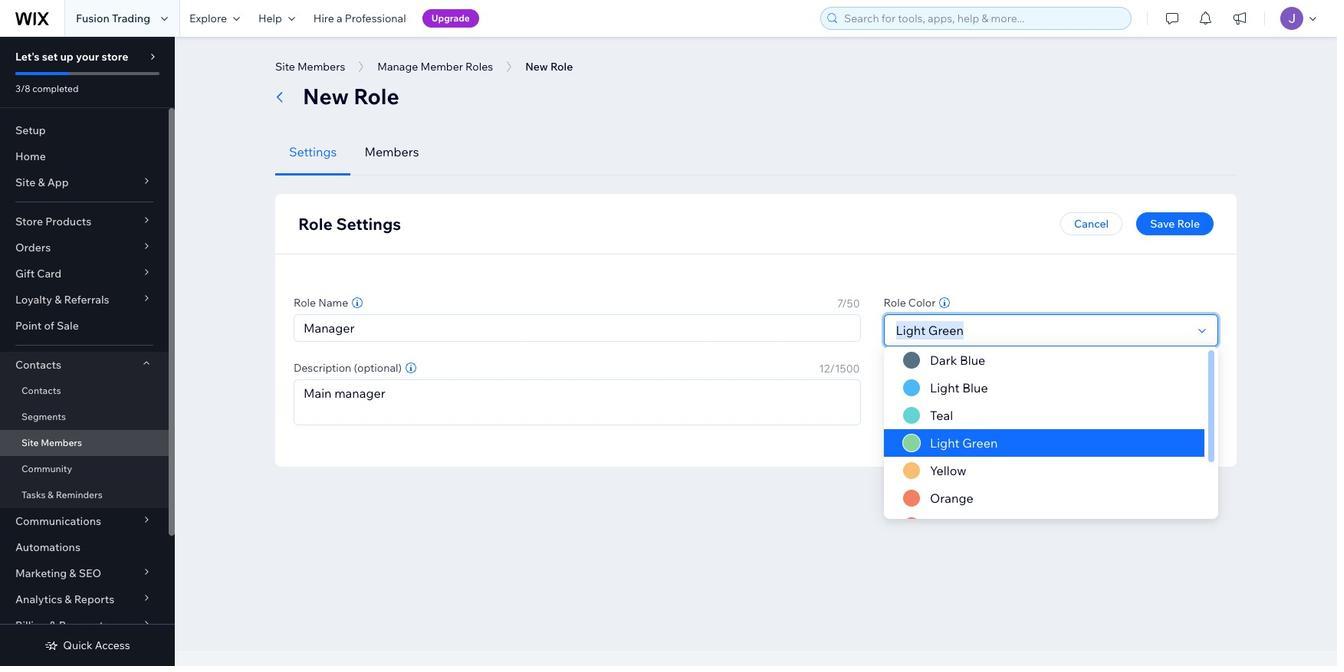 Task type: vqa. For each thing, say whether or not it's contained in the screenshot.
Yellow
yes



Task type: describe. For each thing, give the bounding box(es) containing it.
professional
[[345, 11, 406, 25]]

site for site & app dropdown button
[[15, 176, 35, 189]]

explore
[[189, 11, 227, 25]]

role color
[[884, 296, 936, 310]]

segments link
[[0, 404, 169, 430]]

save
[[1150, 217, 1175, 231]]

hire a professional
[[313, 11, 406, 25]]

blue for light blue
[[962, 380, 988, 396]]

setup link
[[0, 117, 169, 143]]

manage member roles button
[[370, 55, 501, 78]]

site members for site members button
[[275, 60, 345, 74]]

members button
[[351, 129, 433, 176]]

upgrade button
[[422, 9, 479, 28]]

contacts link
[[0, 378, 169, 404]]

Manager text field
[[294, 315, 860, 341]]

up
[[60, 50, 73, 64]]

(optional)
[[354, 361, 402, 375]]

sale
[[57, 319, 79, 333]]

site members for site members link
[[21, 437, 82, 448]]

tasks & reminders
[[21, 489, 103, 501]]

teal
[[930, 408, 953, 423]]

yellow
[[930, 463, 966, 478]]

7 / 50
[[837, 297, 860, 310]]

settings inside button
[[289, 144, 337, 159]]

site for site members button
[[275, 60, 295, 74]]

50
[[847, 297, 860, 310]]

contacts for contacts link
[[21, 385, 61, 396]]

trading
[[112, 11, 150, 25]]

your
[[76, 50, 99, 64]]

reminders
[[56, 489, 103, 501]]

contacts for "contacts" popup button
[[15, 358, 61, 372]]

quick
[[63, 639, 93, 652]]

loyalty & referrals
[[15, 293, 109, 307]]

red
[[930, 518, 952, 534]]

store
[[102, 50, 128, 64]]

site members button
[[268, 55, 353, 78]]

community
[[21, 463, 72, 475]]

communications
[[15, 514, 101, 528]]

role name
[[294, 296, 348, 310]]

orange
[[930, 491, 973, 506]]

new
[[303, 83, 349, 110]]

3/8 completed
[[15, 83, 79, 94]]

& for site
[[38, 176, 45, 189]]

site & app button
[[0, 169, 169, 195]]

point of sale
[[15, 319, 79, 333]]

help button
[[249, 0, 304, 37]]

manage member roles
[[377, 60, 493, 74]]

store
[[15, 215, 43, 228]]

12 / 1500
[[819, 362, 860, 376]]

app
[[47, 176, 69, 189]]

members inside tab list
[[364, 144, 419, 159]]

hire
[[313, 11, 334, 25]]

fusion
[[76, 11, 109, 25]]

reports
[[74, 593, 114, 606]]

automations link
[[0, 534, 169, 560]]

marketing & seo
[[15, 567, 101, 580]]

tasks
[[21, 489, 46, 501]]

list box containing dark blue
[[884, 347, 1218, 540]]

new role
[[303, 83, 399, 110]]

color
[[908, 296, 936, 310]]

& for billing
[[49, 619, 56, 632]]

light for light blue
[[930, 380, 959, 396]]

settings button
[[275, 129, 351, 176]]

/ for 7
[[842, 297, 847, 310]]

products
[[45, 215, 91, 228]]

tasks & reminders link
[[0, 482, 169, 508]]

home
[[15, 149, 46, 163]]

cancel button
[[1060, 212, 1123, 235]]

card
[[37, 267, 61, 281]]

light green option
[[884, 429, 1204, 457]]

save role button
[[1136, 212, 1214, 235]]

point of sale link
[[0, 313, 169, 339]]

analytics & reports button
[[0, 586, 169, 613]]

contacts button
[[0, 352, 169, 378]]

green
[[962, 435, 997, 451]]

community link
[[0, 456, 169, 482]]

referrals
[[64, 293, 109, 307]]

dark
[[930, 353, 957, 368]]

light blue
[[930, 380, 988, 396]]

completed
[[32, 83, 79, 94]]

& for loyalty
[[55, 293, 62, 307]]

role for settings
[[298, 214, 332, 234]]

orders
[[15, 241, 51, 255]]

member
[[420, 60, 463, 74]]

7
[[837, 297, 842, 310]]

3/8
[[15, 83, 30, 94]]

members for site members link
[[41, 437, 82, 448]]



Task type: locate. For each thing, give the bounding box(es) containing it.
quick access button
[[45, 639, 130, 652]]

light down dark
[[930, 380, 959, 396]]

list box
[[884, 347, 1218, 540]]

& for analytics
[[65, 593, 72, 606]]

12
[[819, 362, 830, 376]]

site down segments
[[21, 437, 39, 448]]

orders button
[[0, 235, 169, 261]]

tab list containing settings
[[275, 129, 1237, 176]]

store products button
[[0, 209, 169, 235]]

seo
[[79, 567, 101, 580]]

site members
[[275, 60, 345, 74], [21, 437, 82, 448]]

site inside dropdown button
[[15, 176, 35, 189]]

contacts
[[15, 358, 61, 372], [21, 385, 61, 396]]

description
[[294, 361, 351, 375]]

1 vertical spatial blue
[[962, 380, 988, 396]]

role down manage
[[354, 83, 399, 110]]

role left name
[[294, 296, 316, 310]]

quick access
[[63, 639, 130, 652]]

1 light from the top
[[930, 380, 959, 396]]

gift
[[15, 267, 35, 281]]

settings down new
[[289, 144, 337, 159]]

& left seo
[[69, 567, 76, 580]]

point
[[15, 319, 42, 333]]

1 vertical spatial /
[[830, 362, 835, 376]]

& left app
[[38, 176, 45, 189]]

role left color
[[884, 296, 906, 310]]

members for site members button
[[297, 60, 345, 74]]

light inside light green "option"
[[930, 435, 959, 451]]

0 vertical spatial /
[[842, 297, 847, 310]]

of
[[44, 319, 54, 333]]

0 vertical spatial site members
[[275, 60, 345, 74]]

store products
[[15, 215, 91, 228]]

sidebar element
[[0, 37, 175, 666]]

segments
[[21, 411, 66, 422]]

2 vertical spatial site
[[21, 437, 39, 448]]

hire a professional link
[[304, 0, 415, 37]]

contacts down point of sale
[[15, 358, 61, 372]]

site down the help button
[[275, 60, 295, 74]]

& for marketing
[[69, 567, 76, 580]]

/ for 12
[[830, 362, 835, 376]]

access
[[95, 639, 130, 652]]

0 horizontal spatial site members
[[21, 437, 82, 448]]

1 horizontal spatial site members
[[275, 60, 345, 74]]

& right loyalty
[[55, 293, 62, 307]]

loyalty
[[15, 293, 52, 307]]

0 vertical spatial settings
[[289, 144, 337, 159]]

1 vertical spatial settings
[[336, 214, 401, 234]]

light for light green
[[930, 435, 959, 451]]

light down 'teal'
[[930, 435, 959, 451]]

setup
[[15, 123, 46, 137]]

marketing
[[15, 567, 67, 580]]

members up new
[[297, 60, 345, 74]]

0 vertical spatial blue
[[959, 353, 985, 368]]

site members up community
[[21, 437, 82, 448]]

site members up new
[[275, 60, 345, 74]]

automations
[[15, 540, 80, 554]]

2 light from the top
[[930, 435, 959, 451]]

& right billing
[[49, 619, 56, 632]]

role down the settings button
[[298, 214, 332, 234]]

blue
[[959, 353, 985, 368], [962, 380, 988, 396]]

members inside sidebar element
[[41, 437, 82, 448]]

1 vertical spatial site members
[[21, 437, 82, 448]]

site members link
[[0, 430, 169, 456]]

marketing & seo button
[[0, 560, 169, 586]]

description (optional)
[[294, 361, 402, 375]]

role
[[354, 83, 399, 110], [298, 214, 332, 234], [1177, 217, 1200, 231], [294, 296, 316, 310], [884, 296, 906, 310]]

billing & payments button
[[0, 613, 169, 639]]

analytics
[[15, 593, 62, 606]]

a
[[337, 11, 342, 25]]

gift card button
[[0, 261, 169, 287]]

help
[[258, 11, 282, 25]]

upgrade
[[431, 12, 470, 24]]

blue right dark
[[959, 353, 985, 368]]

cancel
[[1074, 217, 1109, 231]]

members
[[297, 60, 345, 74], [364, 144, 419, 159], [41, 437, 82, 448]]

0 vertical spatial members
[[297, 60, 345, 74]]

name
[[318, 296, 348, 310]]

home link
[[0, 143, 169, 169]]

settings
[[289, 144, 337, 159], [336, 214, 401, 234]]

manage
[[377, 60, 418, 74]]

1 vertical spatial light
[[930, 435, 959, 451]]

gift card
[[15, 267, 61, 281]]

site members inside sidebar element
[[21, 437, 82, 448]]

0 vertical spatial contacts
[[15, 358, 61, 372]]

site inside button
[[275, 60, 295, 74]]

billing
[[15, 619, 47, 632]]

role settings
[[298, 214, 401, 234]]

blue down dark blue
[[962, 380, 988, 396]]

billing & payments
[[15, 619, 109, 632]]

fusion trading
[[76, 11, 150, 25]]

blue for dark blue
[[959, 353, 985, 368]]

tab list
[[275, 129, 1237, 176]]

roles
[[465, 60, 493, 74]]

& inside popup button
[[55, 293, 62, 307]]

role inside button
[[1177, 217, 1200, 231]]

& for tasks
[[48, 489, 54, 501]]

site members inside button
[[275, 60, 345, 74]]

site & app
[[15, 176, 69, 189]]

None field
[[891, 315, 1191, 346]]

1 horizontal spatial /
[[842, 297, 847, 310]]

Search for tools, apps, help & more... field
[[839, 8, 1126, 29]]

site for site members link
[[21, 437, 39, 448]]

&
[[38, 176, 45, 189], [55, 293, 62, 307], [48, 489, 54, 501], [69, 567, 76, 580], [65, 593, 72, 606], [49, 619, 56, 632]]

analytics & reports
[[15, 593, 114, 606]]

1500
[[835, 362, 860, 376]]

& right tasks
[[48, 489, 54, 501]]

1 vertical spatial contacts
[[21, 385, 61, 396]]

2 horizontal spatial members
[[364, 144, 419, 159]]

0 horizontal spatial members
[[41, 437, 82, 448]]

light green
[[930, 435, 997, 451]]

payments
[[59, 619, 109, 632]]

1 vertical spatial site
[[15, 176, 35, 189]]

let's set up your store
[[15, 50, 128, 64]]

settings down members button
[[336, 214, 401, 234]]

role for name
[[294, 296, 316, 310]]

loyalty & referrals button
[[0, 287, 169, 313]]

1 vertical spatial members
[[364, 144, 419, 159]]

role for color
[[884, 296, 906, 310]]

0 horizontal spatial /
[[830, 362, 835, 376]]

role right save
[[1177, 217, 1200, 231]]

let's
[[15, 50, 40, 64]]

Main manager text field
[[294, 380, 860, 425]]

0 vertical spatial light
[[930, 380, 959, 396]]

dark blue
[[930, 353, 985, 368]]

site down home
[[15, 176, 35, 189]]

set
[[42, 50, 58, 64]]

members down new role
[[364, 144, 419, 159]]

2 vertical spatial members
[[41, 437, 82, 448]]

& left reports
[[65, 593, 72, 606]]

contacts up segments
[[21, 385, 61, 396]]

members up community
[[41, 437, 82, 448]]

& inside dropdown button
[[38, 176, 45, 189]]

communications button
[[0, 508, 169, 534]]

0 vertical spatial site
[[275, 60, 295, 74]]

contacts inside popup button
[[15, 358, 61, 372]]

1 horizontal spatial members
[[297, 60, 345, 74]]



